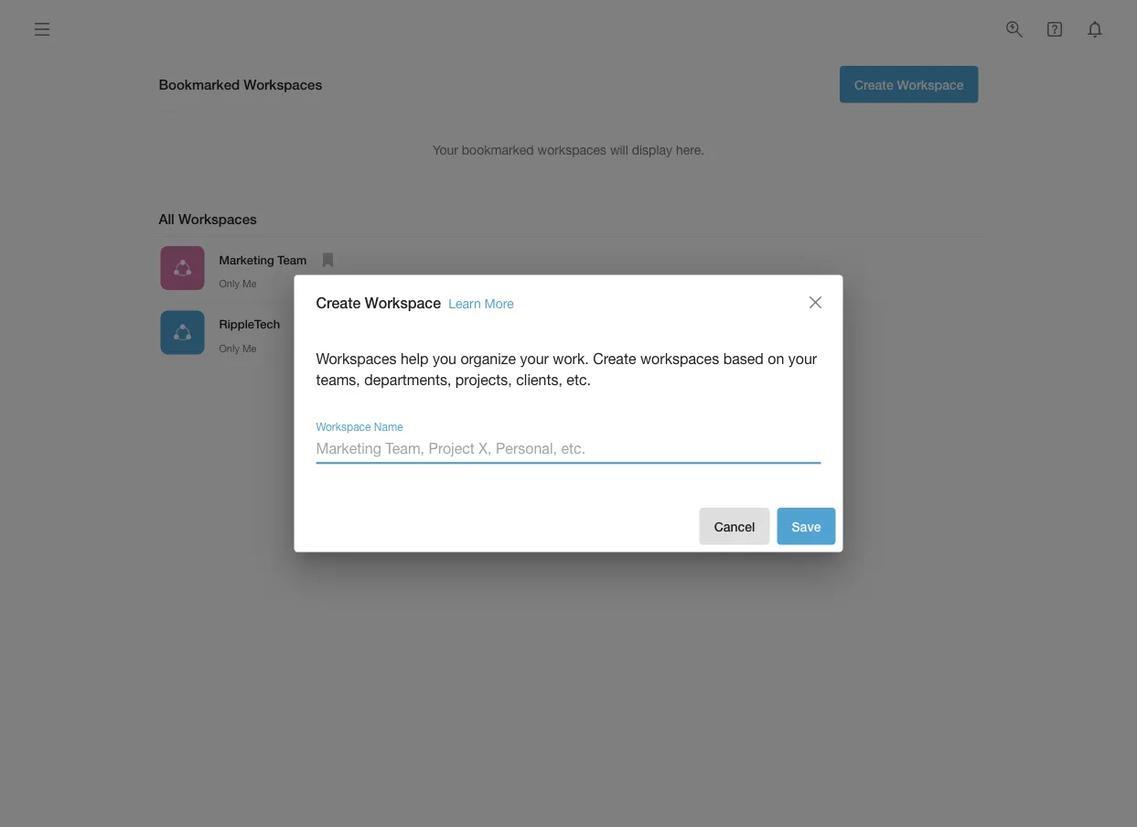 Task type: describe. For each thing, give the bounding box(es) containing it.
marketing
[[219, 253, 274, 267]]

learn more link
[[449, 296, 514, 311]]

only me for rippletech
[[219, 343, 257, 354]]

here.
[[677, 142, 705, 157]]

create workspace learn more
[[316, 294, 514, 311]]

workspace for create workspace learn more
[[365, 294, 441, 311]]

organize
[[461, 350, 516, 367]]

only for marketing team
[[219, 278, 240, 290]]

your
[[433, 142, 459, 157]]

cancel button
[[700, 508, 770, 545]]

create workspace dialog
[[294, 275, 844, 552]]

projects,
[[456, 371, 513, 388]]

2 your from the left
[[789, 350, 818, 367]]

create workspace
[[855, 77, 964, 92]]

1 your from the left
[[520, 350, 549, 367]]

save button
[[778, 508, 836, 545]]

more
[[485, 296, 514, 311]]

departments,
[[365, 371, 452, 388]]

workspaces inside workspaces help you organize your work. create workspaces based on your teams, departments, projects, clients, etc.
[[641, 350, 720, 367]]

all
[[159, 211, 175, 228]]

bookmark image for rippletech
[[290, 314, 312, 336]]

2 vertical spatial workspace
[[316, 421, 371, 433]]

workspace name
[[316, 421, 403, 433]]

create inside workspaces help you organize your work. create workspaces based on your teams, departments, projects, clients, etc.
[[593, 350, 637, 367]]

help
[[401, 350, 429, 367]]

bookmark image for marketing team
[[317, 249, 339, 271]]

etc.
[[567, 371, 591, 388]]

bookmarked workspaces
[[159, 76, 322, 93]]

me for marketing team
[[243, 278, 257, 290]]



Task type: locate. For each thing, give the bounding box(es) containing it.
0 vertical spatial workspace
[[898, 77, 964, 92]]

me down rippletech
[[243, 343, 257, 354]]

workspaces left based at top
[[641, 350, 720, 367]]

0 vertical spatial workspaces
[[244, 76, 322, 93]]

0 horizontal spatial create
[[316, 294, 361, 311]]

0 horizontal spatial bookmark image
[[290, 314, 312, 336]]

1 vertical spatial workspaces
[[178, 211, 257, 228]]

0 vertical spatial workspaces
[[538, 142, 607, 157]]

clients,
[[517, 371, 563, 388]]

only me for marketing team
[[219, 278, 257, 290]]

workspaces for bookmarked workspaces
[[244, 76, 322, 93]]

work.
[[553, 350, 589, 367]]

1 horizontal spatial bookmark image
[[317, 249, 339, 271]]

1 vertical spatial bookmark image
[[290, 314, 312, 336]]

me for rippletech
[[243, 343, 257, 354]]

cancel
[[715, 519, 756, 534]]

you
[[433, 350, 457, 367]]

bookmark image right rippletech
[[290, 314, 312, 336]]

create for create workspace learn more
[[316, 294, 361, 311]]

on
[[768, 350, 785, 367]]

workspaces up marketing
[[178, 211, 257, 228]]

workspaces help you organize your work. create workspaces based on your teams, departments, projects, clients, etc.
[[316, 350, 818, 388]]

bookmarked
[[159, 76, 240, 93]]

1 me from the top
[[243, 278, 257, 290]]

1 horizontal spatial create
[[593, 350, 637, 367]]

only down rippletech
[[219, 343, 240, 354]]

0 vertical spatial bookmark image
[[317, 249, 339, 271]]

1 vertical spatial only me
[[219, 343, 257, 354]]

your bookmarked workspaces will display here.
[[433, 142, 705, 157]]

your up clients,
[[520, 350, 549, 367]]

0 horizontal spatial workspaces
[[538, 142, 607, 157]]

2 me from the top
[[243, 343, 257, 354]]

2 vertical spatial workspaces
[[316, 350, 397, 367]]

marketing team
[[219, 253, 307, 267]]

team
[[278, 253, 307, 267]]

all workspaces
[[159, 211, 257, 228]]

workspace
[[898, 77, 964, 92], [365, 294, 441, 311], [316, 421, 371, 433]]

1 only me from the top
[[219, 278, 257, 290]]

learn
[[449, 296, 481, 311]]

workspaces left will
[[538, 142, 607, 157]]

0 vertical spatial only
[[219, 278, 240, 290]]

bookmark image
[[317, 249, 339, 271], [290, 314, 312, 336]]

will
[[611, 142, 629, 157]]

Marketing Team, Project X, Personal, etc. text field
[[316, 435, 822, 464]]

display
[[632, 142, 673, 157]]

1 vertical spatial workspace
[[365, 294, 441, 311]]

1 horizontal spatial your
[[789, 350, 818, 367]]

1 vertical spatial create
[[316, 294, 361, 311]]

1 vertical spatial me
[[243, 343, 257, 354]]

create
[[855, 77, 894, 92], [316, 294, 361, 311], [593, 350, 637, 367]]

teams,
[[316, 371, 361, 388]]

workspaces inside workspaces help you organize your work. create workspaces based on your teams, departments, projects, clients, etc.
[[316, 350, 397, 367]]

me
[[243, 278, 257, 290], [243, 343, 257, 354]]

1 vertical spatial workspaces
[[641, 350, 720, 367]]

workspaces right 'bookmarked'
[[244, 76, 322, 93]]

workspaces
[[244, 76, 322, 93], [178, 211, 257, 228], [316, 350, 397, 367]]

me down marketing
[[243, 278, 257, 290]]

workspaces
[[538, 142, 607, 157], [641, 350, 720, 367]]

2 horizontal spatial create
[[855, 77, 894, 92]]

0 vertical spatial create
[[855, 77, 894, 92]]

only for rippletech
[[219, 343, 240, 354]]

only me down rippletech
[[219, 343, 257, 354]]

create for create workspace
[[855, 77, 894, 92]]

rippletech
[[219, 317, 280, 331]]

workspaces for all workspaces
[[178, 211, 257, 228]]

workspaces up teams,
[[316, 350, 397, 367]]

only down marketing
[[219, 278, 240, 290]]

your right on
[[789, 350, 818, 367]]

bookmarked
[[462, 142, 534, 157]]

2 only me from the top
[[219, 343, 257, 354]]

workspace for create workspace
[[898, 77, 964, 92]]

only me down marketing
[[219, 278, 257, 290]]

0 vertical spatial only me
[[219, 278, 257, 290]]

your
[[520, 350, 549, 367], [789, 350, 818, 367]]

0 horizontal spatial your
[[520, 350, 549, 367]]

2 only from the top
[[219, 343, 240, 354]]

only me
[[219, 278, 257, 290], [219, 343, 257, 354]]

1 only from the top
[[219, 278, 240, 290]]

save
[[792, 519, 822, 534]]

based
[[724, 350, 764, 367]]

1 horizontal spatial workspaces
[[641, 350, 720, 367]]

0 vertical spatial me
[[243, 278, 257, 290]]

bookmark image right team
[[317, 249, 339, 271]]

name
[[374, 421, 403, 433]]

only
[[219, 278, 240, 290], [219, 343, 240, 354]]

2 vertical spatial create
[[593, 350, 637, 367]]

1 vertical spatial only
[[219, 343, 240, 354]]



Task type: vqa. For each thing, say whether or not it's contained in the screenshot.
departments,
yes



